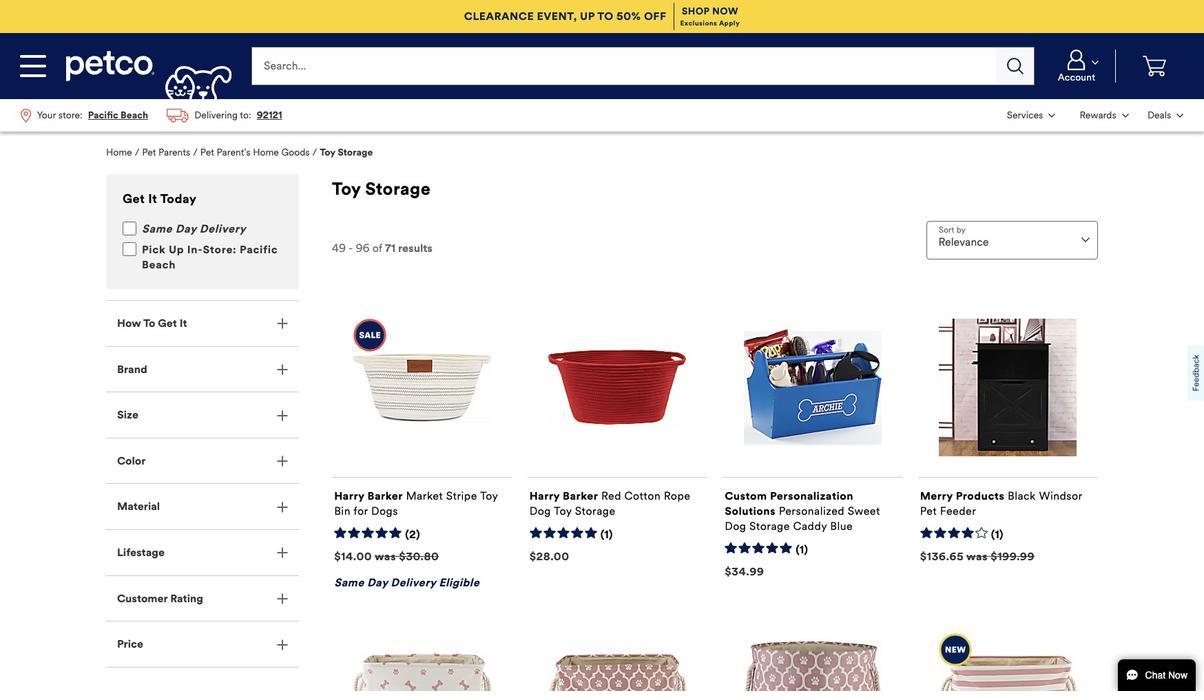 Task type: vqa. For each thing, say whether or not it's contained in the screenshot.
$14.99's $14.99
no



Task type: locate. For each thing, give the bounding box(es) containing it.
3 plus icon 2 image from the top
[[277, 410, 288, 421]]

get
[[123, 192, 145, 207]]

0 horizontal spatial was
[[375, 550, 396, 563]]

pet down merry
[[920, 505, 937, 518]]

home left goods
[[253, 147, 279, 159]]

home
[[106, 147, 132, 159], [253, 147, 279, 159]]

0 vertical spatial delivery
[[200, 223, 246, 236]]

(1) down "red cotton rope dog toy storage"
[[601, 528, 613, 542]]

1 horizontal spatial /
[[193, 147, 198, 159]]

$136.65
[[920, 550, 964, 563]]

apply
[[719, 19, 740, 28]]

1 barker from the left
[[368, 490, 403, 503]]

50%
[[617, 10, 641, 23]]

dog
[[530, 505, 551, 518], [725, 520, 747, 533]]

delivery for same day delivery
[[200, 223, 246, 236]]

1 was from the left
[[375, 550, 396, 563]]

1 horizontal spatial 1 review element
[[796, 544, 809, 558]]

/ right home link
[[135, 147, 139, 159]]

storage right goods
[[338, 147, 373, 159]]

-
[[349, 242, 353, 255]]

shop
[[682, 5, 710, 17]]

storage inside personalized sweet dog storage caddy blue
[[750, 520, 790, 533]]

3 / from the left
[[313, 147, 317, 159]]

(1) for black
[[991, 528, 1004, 542]]

for
[[354, 505, 368, 518]]

0 horizontal spatial /
[[135, 147, 139, 159]]

plus icon 2 image
[[277, 319, 288, 330], [277, 364, 288, 376], [277, 410, 288, 421], [277, 456, 288, 467], [277, 502, 288, 513], [277, 548, 288, 559], [277, 594, 288, 605], [277, 640, 288, 651]]

harry barker left red
[[530, 490, 598, 503]]

0 horizontal spatial carat down icon 13 button
[[999, 101, 1064, 130]]

of
[[373, 242, 382, 255]]

6 plus icon 2 image from the top
[[277, 548, 288, 559]]

up
[[580, 10, 595, 23]]

1 horizontal spatial barker
[[563, 490, 598, 503]]

delivery
[[200, 223, 246, 236], [391, 577, 436, 590]]

1 review element up $199.99
[[991, 528, 1004, 543]]

barker up 'dogs'
[[368, 490, 403, 503]]

toy up $28.00
[[554, 505, 572, 518]]

shop now link
[[682, 5, 739, 17]]

8 plus icon 2 image from the top
[[277, 640, 288, 651]]

harry up $28.00
[[530, 490, 560, 503]]

carat down icon 13 button
[[1044, 50, 1110, 83], [1067, 101, 1137, 130]]

1 horizontal spatial harry barker
[[530, 490, 598, 503]]

pacific beach
[[142, 243, 278, 272]]

0 horizontal spatial 1 review element
[[601, 528, 613, 543]]

barker
[[368, 490, 403, 503], [563, 490, 598, 503]]

(1) down caddy
[[796, 544, 809, 557]]

day down $14.00 was $30.80
[[367, 577, 388, 590]]

0 horizontal spatial barker
[[368, 490, 403, 503]]

get it today
[[123, 192, 197, 207]]

toy storage down toy storage link
[[332, 179, 431, 200]]

solutions
[[725, 505, 776, 518]]

/
[[135, 147, 139, 159], [193, 147, 198, 159], [313, 147, 317, 159]]

parents
[[158, 147, 190, 159]]

2 home from the left
[[253, 147, 279, 159]]

$14.00 was $30.80
[[334, 550, 439, 563]]

store:
[[203, 243, 237, 256]]

toy storage
[[320, 147, 373, 159], [332, 179, 431, 200]]

1 horizontal spatial dog
[[725, 520, 747, 533]]

harry
[[334, 490, 365, 503], [530, 490, 560, 503]]

black windsor pet feeder
[[920, 490, 1083, 518]]

red cotton rope dog toy storage
[[530, 490, 691, 518]]

1 vertical spatial dog
[[725, 520, 747, 533]]

was
[[375, 550, 396, 563], [967, 550, 988, 563]]

same up pick
[[142, 223, 172, 236]]

1 review element
[[601, 528, 613, 543], [991, 528, 1004, 543], [796, 544, 809, 558]]

2 harry from the left
[[530, 490, 560, 503]]

red
[[602, 490, 621, 503]]

2 / from the left
[[193, 147, 198, 159]]

carat down icon 13 button
[[999, 101, 1064, 130], [1140, 101, 1192, 130]]

2 harry barker from the left
[[530, 490, 598, 503]]

plus icon 2 image for 5th plus icon 2 dropdown button
[[277, 502, 288, 513]]

plus icon 2 image for eighth plus icon 2 dropdown button from the bottom
[[277, 319, 288, 330]]

0 horizontal spatial harry barker
[[334, 490, 403, 503]]

sweet
[[848, 505, 880, 518]]

0 horizontal spatial same
[[142, 223, 172, 236]]

was right the $14.00
[[375, 550, 396, 563]]

0 horizontal spatial harry
[[334, 490, 365, 503]]

delivery up store:
[[200, 223, 246, 236]]

eligible
[[439, 577, 480, 590]]

2 plus icon 2 image from the top
[[277, 364, 288, 376]]

harry barker
[[334, 490, 403, 503], [530, 490, 598, 503]]

to
[[598, 10, 614, 23]]

/ right goods
[[313, 147, 317, 159]]

carat down icon 13 image
[[1092, 61, 1099, 65], [1049, 113, 1056, 118], [1122, 113, 1129, 118], [1177, 113, 1184, 118]]

0 horizontal spatial home
[[106, 147, 132, 159]]

1 horizontal spatial delivery
[[391, 577, 436, 590]]

2 horizontal spatial /
[[313, 147, 317, 159]]

harry barker up for
[[334, 490, 403, 503]]

goods
[[281, 147, 310, 159]]

5 plus icon 2 button from the top
[[106, 485, 299, 530]]

1 review element down "red cotton rope dog toy storage"
[[601, 528, 613, 543]]

storage up 71
[[365, 179, 431, 200]]

cotton
[[625, 490, 661, 503]]

(1) for red
[[601, 528, 613, 542]]

storage
[[338, 147, 373, 159], [365, 179, 431, 200], [575, 505, 616, 518], [750, 520, 790, 533]]

personalized
[[779, 505, 845, 518]]

7 plus icon 2 image from the top
[[277, 594, 288, 605]]

2 barker from the left
[[563, 490, 598, 503]]

toy right goods
[[320, 147, 335, 159]]

day up pick up in-store:
[[175, 223, 197, 236]]

1 review element down caddy
[[796, 544, 809, 558]]

toy
[[320, 147, 335, 159], [332, 179, 361, 200], [480, 490, 498, 503], [554, 505, 572, 518]]

1 plus icon 2 button from the top
[[106, 301, 299, 346]]

products
[[956, 490, 1005, 503]]

1 horizontal spatial day
[[367, 577, 388, 590]]

1 horizontal spatial list
[[998, 99, 1193, 132]]

up
[[169, 243, 184, 256]]

0 horizontal spatial dog
[[530, 505, 551, 518]]

delivery for same day delivery eligible
[[391, 577, 436, 590]]

toy inside "red cotton rope dog toy storage"
[[554, 505, 572, 518]]

1 horizontal spatial harry
[[530, 490, 560, 503]]

was right $136.65
[[967, 550, 988, 563]]

1 horizontal spatial pet
[[200, 147, 214, 159]]

dog up $28.00
[[530, 505, 551, 518]]

1 vertical spatial same
[[334, 577, 364, 590]]

clearance
[[464, 10, 534, 23]]

(1)
[[601, 528, 613, 542], [991, 528, 1004, 542], [796, 544, 809, 557]]

list
[[11, 99, 292, 132], [998, 99, 1193, 132]]

pet for black windsor pet feeder
[[920, 505, 937, 518]]

pet inside black windsor pet feeder
[[920, 505, 937, 518]]

same for same day delivery eligible
[[334, 577, 364, 590]]

5 plus icon 2 image from the top
[[277, 502, 288, 513]]

0 horizontal spatial delivery
[[200, 223, 246, 236]]

dog down solutions
[[725, 520, 747, 533]]

0 vertical spatial same
[[142, 223, 172, 236]]

1 horizontal spatial same
[[334, 577, 364, 590]]

barker left red
[[563, 490, 598, 503]]

2 horizontal spatial (1)
[[991, 528, 1004, 542]]

day for same day delivery
[[175, 223, 197, 236]]

Search search field
[[252, 47, 997, 85]]

(1) up $199.99
[[991, 528, 1004, 542]]

storage down red
[[575, 505, 616, 518]]

1 list from the left
[[11, 99, 292, 132]]

2 was from the left
[[967, 550, 988, 563]]

black
[[1008, 490, 1036, 503]]

3 plus icon 2 button from the top
[[106, 393, 299, 438]]

(1) for personalized
[[796, 544, 809, 557]]

storage down solutions
[[750, 520, 790, 533]]

4 plus icon 2 image from the top
[[277, 456, 288, 467]]

results
[[398, 242, 433, 255]]

0 horizontal spatial list
[[11, 99, 292, 132]]

search image
[[1007, 58, 1024, 74]]

same
[[142, 223, 172, 236], [334, 577, 364, 590]]

8 plus icon 2 button from the top
[[106, 622, 299, 668]]

same day delivery eligible
[[334, 577, 480, 590]]

pet left parent's
[[200, 147, 214, 159]]

$28.00
[[530, 550, 569, 563]]

harry up bin
[[334, 490, 365, 503]]

0 horizontal spatial (1)
[[601, 528, 613, 542]]

toy right "stripe"
[[480, 490, 498, 503]]

now
[[713, 5, 739, 17]]

plus icon 2 image for 3rd plus icon 2 dropdown button from the top
[[277, 410, 288, 421]]

1 harry from the left
[[334, 490, 365, 503]]

$136.65 was $199.99
[[920, 550, 1035, 563]]

windsor
[[1039, 490, 1083, 503]]

96
[[356, 242, 370, 255]]

toy storage right goods
[[320, 147, 373, 159]]

2 horizontal spatial 1 review element
[[991, 528, 1004, 543]]

blue
[[830, 520, 853, 533]]

day
[[175, 223, 197, 236], [367, 577, 388, 590]]

plus icon 2 image for first plus icon 2 dropdown button from the bottom
[[277, 640, 288, 651]]

today
[[160, 192, 197, 207]]

1 horizontal spatial (1)
[[796, 544, 809, 557]]

pet left parents
[[142, 147, 156, 159]]

2 horizontal spatial pet
[[920, 505, 937, 518]]

1 horizontal spatial home
[[253, 147, 279, 159]]

1 horizontal spatial was
[[967, 550, 988, 563]]

pet
[[142, 147, 156, 159], [200, 147, 214, 159], [920, 505, 937, 518]]

0 vertical spatial dog
[[530, 505, 551, 518]]

1 vertical spatial toy storage
[[332, 179, 431, 200]]

0 horizontal spatial day
[[175, 223, 197, 236]]

$30.80
[[399, 550, 439, 563]]

1 plus icon 2 image from the top
[[277, 319, 288, 330]]

home left pet parents link
[[106, 147, 132, 159]]

same down the $14.00
[[334, 577, 364, 590]]

1 harry barker from the left
[[334, 490, 403, 503]]

1 vertical spatial day
[[367, 577, 388, 590]]

delivery down the $30.80
[[391, 577, 436, 590]]

1 vertical spatial delivery
[[391, 577, 436, 590]]

0 vertical spatial day
[[175, 223, 197, 236]]

1 horizontal spatial carat down icon 13 button
[[1140, 101, 1192, 130]]

/ right parents
[[193, 147, 198, 159]]

0 horizontal spatial pet
[[142, 147, 156, 159]]

plus icon 2 button
[[106, 301, 299, 346], [106, 347, 299, 392], [106, 393, 299, 438], [106, 439, 299, 484], [106, 485, 299, 530], [106, 531, 299, 576], [106, 576, 299, 622], [106, 622, 299, 668]]



Task type: describe. For each thing, give the bounding box(es) containing it.
pet parents link
[[142, 147, 190, 159]]

feeder
[[940, 505, 977, 518]]

market stripe toy bin for dogs
[[334, 490, 498, 518]]

pet for home / pet parents / pet parent's home goods /
[[142, 147, 156, 159]]

2 carat down icon 13 button from the left
[[1140, 101, 1192, 130]]

down arrow icon 1 image
[[1082, 238, 1090, 243]]

49
[[332, 242, 346, 255]]

rope
[[664, 490, 691, 503]]

personalization
[[770, 490, 854, 503]]

storage inside "red cotton rope dog toy storage"
[[575, 505, 616, 518]]

plus icon 2 image for 7th plus icon 2 dropdown button
[[277, 594, 288, 605]]

pacific
[[240, 243, 278, 256]]

day for same day delivery eligible
[[367, 577, 388, 590]]

plus icon 2 image for second plus icon 2 dropdown button from the top of the page
[[277, 364, 288, 376]]

pet parent's home goods link
[[200, 147, 310, 159]]

barker for storage
[[563, 490, 598, 503]]

personalized sweet dog storage caddy blue
[[725, 505, 880, 533]]

1 carat down icon 13 button from the left
[[999, 101, 1064, 130]]

dog inside "red cotton rope dog toy storage"
[[530, 505, 551, 518]]

it
[[148, 192, 157, 207]]

shop now exclusions apply
[[680, 5, 740, 28]]

toy storage link
[[320, 147, 373, 159]]

dogs
[[371, 505, 398, 518]]

harry for bin
[[334, 490, 365, 503]]

plus icon 2 image for sixth plus icon 2 dropdown button from the top of the page
[[277, 548, 288, 559]]

custom personalization solutions
[[725, 490, 854, 518]]

4 plus icon 2 button from the top
[[106, 439, 299, 484]]

bin
[[334, 505, 351, 518]]

harry barker for toy
[[530, 490, 598, 503]]

pick
[[142, 243, 166, 256]]

0 vertical spatial toy storage
[[320, 147, 373, 159]]

harry barker for for
[[334, 490, 403, 503]]

home / pet parents / pet parent's home goods /
[[106, 147, 317, 159]]

2 plus icon 2 button from the top
[[106, 347, 299, 392]]

exclusions
[[680, 19, 718, 28]]

parent's
[[217, 147, 251, 159]]

1 review element for black
[[991, 528, 1004, 543]]

1 / from the left
[[135, 147, 139, 159]]

in-
[[187, 243, 203, 256]]

(2)
[[405, 528, 420, 542]]

beach
[[142, 258, 176, 272]]

event,
[[537, 10, 577, 23]]

1 review element for red
[[601, 528, 613, 543]]

plus icon 2 image for 4th plus icon 2 dropdown button from the top
[[277, 456, 288, 467]]

was for $136.65
[[967, 550, 988, 563]]

same day delivery
[[142, 223, 246, 236]]

6 plus icon 2 button from the top
[[106, 531, 299, 576]]

harry for dog
[[530, 490, 560, 503]]

dog inside personalized sweet dog storage caddy blue
[[725, 520, 747, 533]]

barker for dogs
[[368, 490, 403, 503]]

1 home from the left
[[106, 147, 132, 159]]

clearance event, up to 50% off
[[464, 10, 667, 23]]

toy inside the "market stripe toy bin for dogs"
[[480, 490, 498, 503]]

71
[[385, 242, 396, 255]]

7 plus icon 2 button from the top
[[106, 576, 299, 622]]

off
[[644, 10, 667, 23]]

2 reviews element
[[405, 528, 420, 543]]

home link
[[106, 147, 132, 159]]

same for same day delivery
[[142, 223, 172, 236]]

$34.99
[[725, 566, 765, 579]]

toy down toy storage link
[[332, 179, 361, 200]]

$14.00
[[334, 550, 372, 563]]

49 - 96 of 71 results
[[332, 242, 433, 255]]

was for $14.00
[[375, 550, 396, 563]]

merry
[[920, 490, 953, 503]]

1 vertical spatial carat down icon 13 button
[[1067, 101, 1137, 130]]

stripe
[[446, 490, 477, 503]]

merry products
[[920, 490, 1005, 503]]

caddy
[[793, 520, 827, 533]]

2 list from the left
[[998, 99, 1193, 132]]

1 review element for personalized
[[796, 544, 809, 558]]

market
[[406, 490, 443, 503]]

0 vertical spatial carat down icon 13 button
[[1044, 50, 1110, 83]]

$199.99
[[991, 550, 1035, 563]]

custom
[[725, 490, 767, 503]]

pick up in-store:
[[142, 243, 240, 256]]



